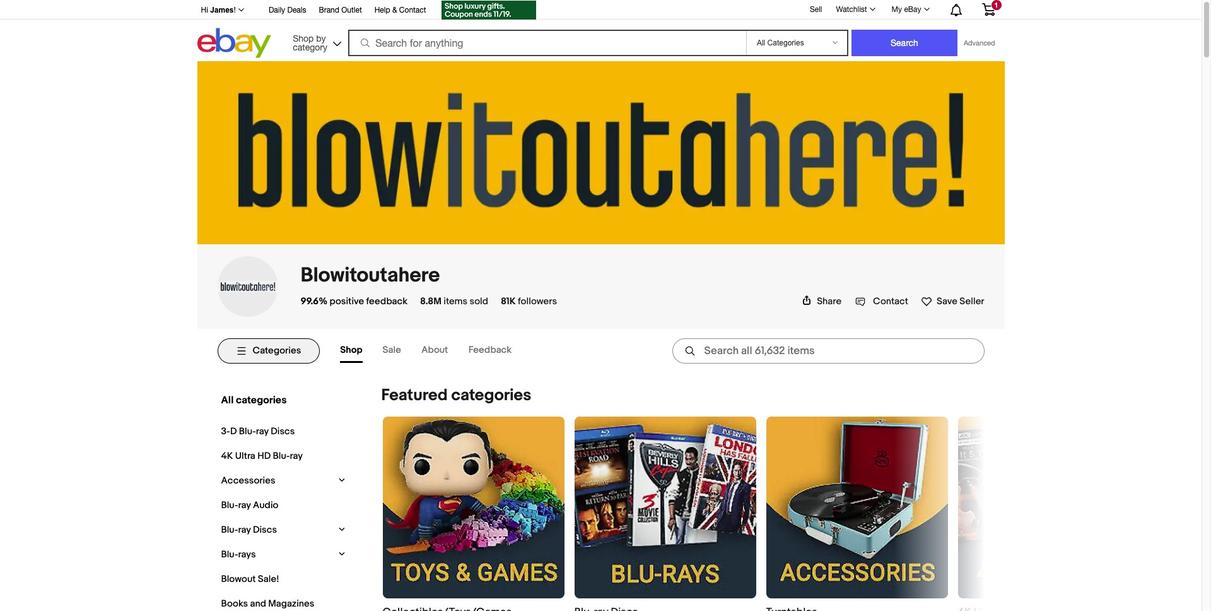 Task type: locate. For each thing, give the bounding box(es) containing it.
None submit
[[852, 30, 958, 56]]

brand outlet
[[319, 6, 362, 15]]

ray
[[256, 425, 269, 437], [290, 450, 303, 462], [238, 499, 251, 511], [238, 524, 251, 536]]

daily deals
[[269, 6, 306, 15]]

ultra
[[235, 450, 256, 462]]

contact link
[[856, 295, 909, 307]]

0 vertical spatial discs
[[271, 425, 295, 437]]

blu-rays link
[[218, 545, 333, 564]]

categories
[[452, 386, 532, 405], [236, 394, 287, 406]]

99.6% positive feedback
[[301, 295, 408, 307]]

0 horizontal spatial contact
[[399, 6, 426, 15]]

blu- for blu-ray discs
[[221, 524, 238, 536]]

ray down 3-d blu-ray discs link at the bottom left of page
[[290, 450, 303, 462]]

tab list
[[340, 339, 532, 363]]

shop for shop
[[340, 344, 363, 356]]

sell link
[[805, 5, 828, 14]]

shop
[[293, 33, 314, 43], [340, 344, 363, 356]]

ray up 4k ultra hd blu-ray on the bottom of page
[[256, 425, 269, 437]]

accessories link
[[218, 471, 333, 490]]

and
[[250, 598, 266, 610]]

discs
[[271, 425, 295, 437], [253, 524, 277, 536]]

shop left sale
[[340, 344, 363, 356]]

seller
[[960, 295, 985, 307]]

watchlist
[[837, 5, 868, 14]]

blu- up "blu-rays"
[[221, 524, 238, 536]]

blowitoutahere image
[[217, 281, 278, 292]]

brand outlet link
[[319, 4, 362, 18]]

sold
[[470, 295, 489, 307]]

daily deals link
[[269, 4, 306, 18]]

all
[[221, 394, 234, 406]]

contact left the save
[[874, 295, 909, 307]]

categories down feedback
[[452, 386, 532, 405]]

blowitoutahere link
[[301, 263, 440, 288]]

discs down audio at bottom left
[[253, 524, 277, 536]]

advanced link
[[958, 30, 1002, 56]]

blu- up blowout
[[221, 548, 238, 560]]

rays
[[238, 548, 256, 560]]

sell
[[810, 5, 823, 14]]

1 horizontal spatial shop
[[340, 344, 363, 356]]

1 horizontal spatial categories
[[452, 386, 532, 405]]

outlet
[[342, 6, 362, 15]]

shop by category button
[[287, 28, 344, 55]]

1 link
[[975, 0, 1003, 18]]

books
[[221, 598, 248, 610]]

featured
[[382, 386, 448, 405]]

0 vertical spatial contact
[[399, 6, 426, 15]]

hd
[[258, 450, 271, 462]]

tab list containing shop
[[340, 339, 532, 363]]

1 horizontal spatial contact
[[874, 295, 909, 307]]

featured categories
[[382, 386, 532, 405]]

books and magazines
[[221, 598, 315, 610]]

blu-
[[239, 425, 256, 437], [273, 450, 290, 462], [221, 499, 238, 511], [221, 524, 238, 536], [221, 548, 238, 560]]

blowout sale!
[[221, 573, 279, 585]]

blu- for blu-rays
[[221, 548, 238, 560]]

ebay
[[905, 5, 922, 14]]

shop inside shop by category
[[293, 33, 314, 43]]

save
[[937, 295, 958, 307]]

0 vertical spatial shop
[[293, 33, 314, 43]]

shop left the "by"
[[293, 33, 314, 43]]

blowout sale! link
[[218, 570, 341, 588]]

4k
[[221, 450, 233, 462]]

featured categories tab panel
[[217, 373, 1140, 611]]

ray inside 'link'
[[290, 450, 303, 462]]

contact inside account navigation
[[399, 6, 426, 15]]

advanced
[[965, 39, 996, 47]]

0 horizontal spatial categories
[[236, 394, 287, 406]]

d
[[230, 425, 237, 437]]

&
[[393, 6, 397, 15]]

brand
[[319, 6, 340, 15]]

shop by category banner
[[194, 0, 1005, 61]]

discs up 4k ultra hd blu-ray 'link'
[[271, 425, 295, 437]]

1 vertical spatial shop
[[340, 344, 363, 356]]

0 horizontal spatial shop
[[293, 33, 314, 43]]

deals
[[287, 6, 306, 15]]

shop inside tab list
[[340, 344, 363, 356]]

blu- right the hd
[[273, 450, 290, 462]]

1 vertical spatial contact
[[874, 295, 909, 307]]

my ebay link
[[885, 2, 936, 17]]

3-d blu-ray discs link
[[218, 422, 341, 441]]

share button
[[802, 295, 842, 307]]

contact
[[399, 6, 426, 15], [874, 295, 909, 307]]

blowitoutahere
[[301, 263, 440, 288]]

blu- inside 'link'
[[273, 450, 290, 462]]

categories up 3-d blu-ray discs
[[236, 394, 287, 406]]

hi
[[201, 6, 208, 15]]

ray left audio at bottom left
[[238, 499, 251, 511]]

blu- down the accessories
[[221, 499, 238, 511]]

contact right &
[[399, 6, 426, 15]]

account navigation
[[194, 0, 1005, 21]]

blowout
[[221, 573, 256, 585]]

4k ultra hd blu-ray link
[[218, 447, 341, 465]]

help
[[375, 6, 390, 15]]



Task type: describe. For each thing, give the bounding box(es) containing it.
share
[[818, 295, 842, 307]]

about
[[422, 344, 448, 356]]

3-
[[221, 425, 230, 437]]

categories button
[[217, 338, 320, 364]]

categories
[[253, 345, 301, 357]]

help & contact link
[[375, 4, 426, 18]]

help & contact
[[375, 6, 426, 15]]

james
[[210, 6, 234, 15]]

all categories link
[[218, 391, 346, 410]]

positive
[[330, 295, 364, 307]]

daily
[[269, 6, 285, 15]]

blu-rays
[[221, 548, 256, 560]]

sale!
[[258, 573, 279, 585]]

shop for shop by category
[[293, 33, 314, 43]]

81k
[[501, 295, 516, 307]]

3-d blu-ray discs
[[221, 425, 295, 437]]

81k followers
[[501, 295, 557, 307]]

accessories
[[221, 475, 276, 487]]

categories for featured categories
[[452, 386, 532, 405]]

categories for all categories
[[236, 394, 287, 406]]

category
[[293, 42, 328, 52]]

magazines
[[268, 598, 315, 610]]

get the coupon image
[[442, 1, 536, 20]]

blu-ray discs
[[221, 524, 277, 536]]

blu- right d
[[239, 425, 256, 437]]

blu-ray audio
[[221, 499, 279, 511]]

feedback
[[469, 344, 512, 356]]

Search all 61,632 items field
[[673, 338, 985, 364]]

save seller button
[[922, 293, 985, 307]]

audio
[[253, 499, 279, 511]]

watchlist link
[[830, 2, 882, 17]]

8.8m
[[420, 295, 442, 307]]

8.8m items sold
[[420, 295, 489, 307]]

followers
[[518, 295, 557, 307]]

books and magazines link
[[218, 595, 341, 611]]

99.6%
[[301, 295, 328, 307]]

none submit inside shop by category banner
[[852, 30, 958, 56]]

sale
[[383, 344, 401, 356]]

my
[[892, 5, 903, 14]]

save seller
[[937, 295, 985, 307]]

by
[[316, 33, 326, 43]]

items
[[444, 295, 468, 307]]

Search for anything text field
[[350, 31, 744, 55]]

!
[[234, 6, 236, 15]]

blu- for blu-ray audio
[[221, 499, 238, 511]]

blu-ray audio link
[[218, 496, 341, 514]]

hi james !
[[201, 6, 236, 15]]

all categories
[[221, 394, 287, 406]]

ray up 'rays'
[[238, 524, 251, 536]]

1
[[995, 1, 999, 9]]

4k ultra hd blu-ray
[[221, 450, 303, 462]]

blu-ray discs link
[[218, 521, 333, 539]]

my ebay
[[892, 5, 922, 14]]

1 vertical spatial discs
[[253, 524, 277, 536]]

shop by category
[[293, 33, 328, 52]]

feedback
[[366, 295, 408, 307]]



Task type: vqa. For each thing, say whether or not it's contained in the screenshot.
Options
no



